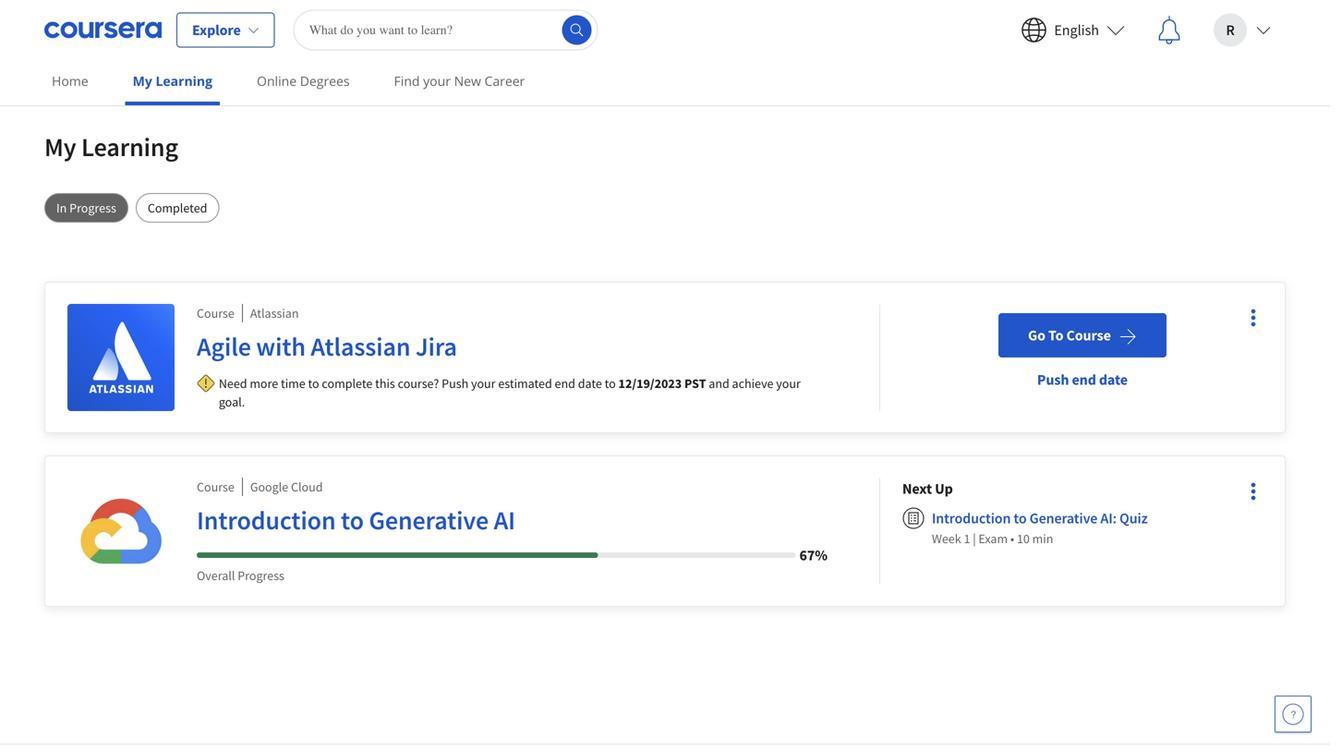 Task type: locate. For each thing, give the bounding box(es) containing it.
introduction down google on the bottom of the page
[[197, 504, 336, 537]]

tab list
[[44, 193, 1287, 223]]

2 horizontal spatial your
[[777, 375, 801, 392]]

new
[[454, 72, 481, 90]]

course right to
[[1067, 326, 1112, 345]]

generative for ai:
[[1030, 509, 1098, 528]]

atlassian
[[250, 305, 299, 322], [311, 330, 411, 363]]

my up in
[[44, 131, 76, 163]]

1 horizontal spatial push
[[1038, 371, 1070, 389]]

1 horizontal spatial generative
[[1030, 509, 1098, 528]]

course for agile with atlassian jira
[[197, 305, 235, 322]]

introduction up |
[[932, 509, 1011, 528]]

achieve
[[733, 375, 774, 392]]

help center image
[[1283, 703, 1305, 726]]

go to course
[[1029, 326, 1112, 345]]

course left google on the bottom of the page
[[197, 479, 235, 495]]

1 horizontal spatial your
[[471, 375, 496, 392]]

home link
[[44, 60, 96, 102]]

generative
[[369, 504, 489, 537], [1030, 509, 1098, 528]]

your
[[423, 72, 451, 90], [471, 375, 496, 392], [777, 375, 801, 392]]

progress right overall at the bottom of page
[[238, 567, 285, 584]]

0 horizontal spatial generative
[[369, 504, 489, 537]]

0 vertical spatial progress
[[69, 200, 116, 216]]

2 vertical spatial course
[[197, 479, 235, 495]]

and
[[709, 375, 730, 392]]

in
[[56, 200, 67, 216]]

atlassian up complete
[[311, 330, 411, 363]]

jira
[[416, 330, 457, 363]]

introduction for introduction to generative ai: quiz week 1 | exam • 10 min
[[932, 509, 1011, 528]]

progress right in
[[69, 200, 116, 216]]

end
[[1073, 371, 1097, 389], [555, 375, 576, 392]]

r button
[[1200, 0, 1287, 60]]

0 horizontal spatial progress
[[69, 200, 116, 216]]

course inside button
[[1067, 326, 1112, 345]]

your left 'estimated'
[[471, 375, 496, 392]]

1 horizontal spatial introduction
[[932, 509, 1011, 528]]

introduction to generative ai image
[[67, 478, 175, 585]]

introduction inside introduction to generative ai: quiz week 1 | exam • 10 min
[[932, 509, 1011, 528]]

quiz
[[1120, 509, 1149, 528]]

my
[[133, 72, 152, 90], [44, 131, 76, 163]]

end down go to course button
[[1073, 371, 1097, 389]]

date inside push end date button
[[1100, 371, 1128, 389]]

next
[[903, 480, 933, 498]]

1 vertical spatial my
[[44, 131, 76, 163]]

my learning
[[133, 72, 213, 90], [44, 131, 178, 163]]

your right find
[[423, 72, 451, 90]]

push down to
[[1038, 371, 1070, 389]]

career
[[485, 72, 525, 90]]

agile with atlassian jira image
[[67, 304, 175, 411]]

to
[[1049, 326, 1064, 345]]

my learning up "in progress" button
[[44, 131, 178, 163]]

go
[[1029, 326, 1046, 345]]

push end date
[[1038, 371, 1128, 389]]

date
[[1100, 371, 1128, 389], [578, 375, 602, 392]]

What do you want to learn? text field
[[294, 10, 599, 50]]

online degrees link
[[250, 60, 357, 102]]

generative inside introduction to generative ai: quiz week 1 | exam • 10 min
[[1030, 509, 1098, 528]]

generative up "min"
[[1030, 509, 1098, 528]]

progress
[[69, 200, 116, 216], [238, 567, 285, 584]]

None search field
[[294, 10, 599, 50]]

generative left ai
[[369, 504, 489, 537]]

date left the 12/19/2023
[[578, 375, 602, 392]]

learning
[[156, 72, 213, 90], [81, 131, 178, 163]]

•
[[1011, 531, 1015, 547]]

up
[[935, 480, 954, 498]]

course
[[197, 305, 235, 322], [1067, 326, 1112, 345], [197, 479, 235, 495]]

to
[[308, 375, 319, 392], [605, 375, 616, 392], [341, 504, 364, 537], [1014, 509, 1027, 528]]

your inside and achieve your goal.
[[777, 375, 801, 392]]

1 horizontal spatial end
[[1073, 371, 1097, 389]]

1 vertical spatial progress
[[238, 567, 285, 584]]

my learning link
[[125, 60, 220, 105]]

progress inside "in progress" button
[[69, 200, 116, 216]]

0 horizontal spatial end
[[555, 375, 576, 392]]

learning down explore
[[156, 72, 213, 90]]

0 horizontal spatial your
[[423, 72, 451, 90]]

week
[[932, 531, 962, 547]]

explore button
[[177, 12, 275, 48]]

agile
[[197, 330, 251, 363]]

more option for introduction to generative ai image
[[1241, 479, 1267, 505]]

date down go to course button
[[1100, 371, 1128, 389]]

1 vertical spatial course
[[1067, 326, 1112, 345]]

push inside button
[[1038, 371, 1070, 389]]

1 horizontal spatial my
[[133, 72, 152, 90]]

course up the agile
[[197, 305, 235, 322]]

end right 'estimated'
[[555, 375, 576, 392]]

introduction to generative ai
[[197, 504, 516, 537]]

completed button
[[136, 193, 219, 223]]

tab list containing in progress
[[44, 193, 1287, 223]]

0 horizontal spatial push
[[442, 375, 469, 392]]

1 horizontal spatial date
[[1100, 371, 1128, 389]]

introduction for introduction to generative ai
[[197, 504, 336, 537]]

push
[[1038, 371, 1070, 389], [442, 375, 469, 392]]

min
[[1033, 531, 1054, 547]]

complete
[[322, 375, 373, 392]]

my down coursera image
[[133, 72, 152, 90]]

1 horizontal spatial atlassian
[[311, 330, 411, 363]]

1 vertical spatial my learning
[[44, 131, 178, 163]]

english button
[[1007, 0, 1141, 60]]

0 horizontal spatial my
[[44, 131, 76, 163]]

generative for ai
[[369, 504, 489, 537]]

0 vertical spatial atlassian
[[250, 305, 299, 322]]

1 horizontal spatial progress
[[238, 567, 285, 584]]

0 horizontal spatial introduction
[[197, 504, 336, 537]]

0 vertical spatial learning
[[156, 72, 213, 90]]

time
[[281, 375, 306, 392]]

to inside introduction to generative ai: quiz week 1 | exam • 10 min
[[1014, 509, 1027, 528]]

my learning down explore
[[133, 72, 213, 90]]

your right achieve
[[777, 375, 801, 392]]

agile with atlassian jira link
[[197, 330, 828, 371]]

english
[[1055, 21, 1100, 39]]

push right course?
[[442, 375, 469, 392]]

google cloud
[[250, 479, 323, 495]]

0 vertical spatial course
[[197, 305, 235, 322]]

introduction
[[197, 504, 336, 537], [932, 509, 1011, 528]]

completed
[[148, 200, 207, 216]]

atlassian up the with
[[250, 305, 299, 322]]

learning up "in progress" button
[[81, 131, 178, 163]]



Task type: describe. For each thing, give the bounding box(es) containing it.
end inside button
[[1073, 371, 1097, 389]]

with
[[256, 330, 306, 363]]

10
[[1018, 531, 1030, 547]]

r
[[1227, 21, 1235, 39]]

0 horizontal spatial atlassian
[[250, 305, 299, 322]]

course for introduction to generative ai
[[197, 479, 235, 495]]

and achieve your goal.
[[219, 375, 801, 410]]

coursera image
[[44, 15, 162, 45]]

goal.
[[219, 394, 245, 410]]

overall
[[197, 567, 235, 584]]

introduction to generative ai: quiz week 1 | exam • 10 min
[[932, 509, 1149, 547]]

ai:
[[1101, 509, 1117, 528]]

degrees
[[300, 72, 350, 90]]

course?
[[398, 375, 439, 392]]

estimated
[[498, 375, 552, 392]]

explore
[[192, 21, 241, 39]]

|
[[973, 531, 977, 547]]

0 vertical spatial my
[[133, 72, 152, 90]]

more option for agile with atlassian jira image
[[1241, 305, 1267, 331]]

1 vertical spatial learning
[[81, 131, 178, 163]]

push end date button
[[1023, 358, 1143, 402]]

0 vertical spatial my learning
[[133, 72, 213, 90]]

0 horizontal spatial date
[[578, 375, 602, 392]]

1 vertical spatial atlassian
[[311, 330, 411, 363]]

google
[[250, 479, 289, 495]]

progress for overall progress
[[238, 567, 285, 584]]

need
[[219, 375, 247, 392]]

find
[[394, 72, 420, 90]]

find your new career link
[[387, 60, 533, 102]]

need more time to complete this course? push your estimated end date to 12/19/2023 pst
[[219, 375, 707, 392]]

home
[[52, 72, 88, 90]]

this
[[375, 375, 395, 392]]

next up
[[903, 480, 954, 498]]

find your new career
[[394, 72, 525, 90]]

online degrees
[[257, 72, 350, 90]]

more
[[250, 375, 278, 392]]

ai
[[494, 504, 516, 537]]

67%
[[800, 546, 828, 565]]

exam
[[979, 531, 1008, 547]]

in progress
[[56, 200, 116, 216]]

online
[[257, 72, 297, 90]]

1
[[964, 531, 971, 547]]

overall progress
[[197, 567, 285, 584]]

progress for in progress
[[69, 200, 116, 216]]

pst
[[685, 375, 707, 392]]

go to course button
[[999, 313, 1167, 358]]

introduction to generative ai link
[[197, 504, 828, 544]]

agile with atlassian jira
[[197, 330, 457, 363]]

cloud
[[291, 479, 323, 495]]

in progress button
[[44, 193, 128, 223]]

12/19/2023
[[619, 375, 682, 392]]



Task type: vqa. For each thing, say whether or not it's contained in the screenshot.
top by
no



